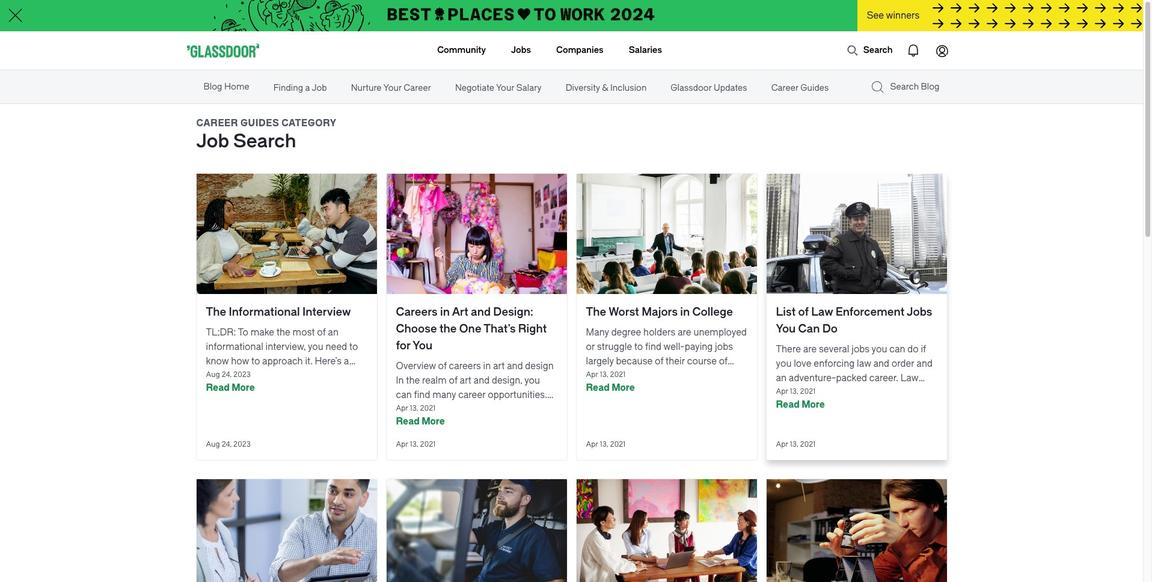 Task type: vqa. For each thing, say whether or not it's contained in the screenshot.
Negotiate
yes



Task type: locate. For each thing, give the bounding box(es) containing it.
more down is on the bottom right of page
[[612, 383, 635, 394]]

career right updates
[[772, 83, 799, 93]]

guides
[[801, 83, 829, 93], [241, 118, 279, 129]]

1 24, from the top
[[222, 371, 232, 379]]

overview
[[396, 361, 436, 372]]

blog home link
[[201, 72, 252, 103]]

can
[[799, 323, 820, 336]]

0 horizontal spatial jobs
[[715, 342, 734, 353]]

1 horizontal spatial in
[[484, 361, 491, 372]]

in
[[440, 306, 450, 319], [681, 306, 690, 319], [484, 361, 491, 372]]

an inside there are several jobs you can do if you love enforcing law and order and an adventure-packed career. law enforcement careers offer job security,...
[[776, 373, 787, 384]]

1 aug from the top
[[206, 371, 220, 379]]

read down study.
[[586, 383, 610, 394]]

2023 inside aug 24, 2023 read more
[[234, 371, 251, 379]]

0 horizontal spatial law
[[812, 306, 834, 319]]

jobs up if
[[907, 306, 933, 319]]

you down choose
[[413, 339, 433, 353]]

a down need
[[344, 356, 349, 367]]

1 horizontal spatial art
[[493, 361, 505, 372]]

search down category
[[234, 131, 296, 152]]

read for careers in art and design: choose the one that's right for you
[[396, 416, 420, 427]]

jobs inside there are several jobs you can do if you love enforcing law and order and an adventure-packed career. law enforcement careers offer job security,...
[[852, 344, 870, 355]]

0 horizontal spatial in
[[440, 306, 450, 319]]

job down blog home link
[[196, 131, 229, 152]]

1 vertical spatial law
[[901, 373, 919, 384]]

read down the enforcement
[[776, 400, 800, 410]]

search for search
[[864, 45, 893, 55]]

1 horizontal spatial jobs
[[852, 344, 870, 355]]

24, for aug 24, 2023 read more
[[222, 371, 232, 379]]

2 aug from the top
[[206, 440, 220, 449]]

aug
[[206, 371, 220, 379], [206, 440, 220, 449]]

design,
[[492, 375, 523, 386]]

the informational interview
[[206, 306, 351, 319]]

1 horizontal spatial jobs
[[907, 306, 933, 319]]

2 2023 from the top
[[234, 440, 251, 449]]

for
[[396, 339, 411, 353]]

careers down packed
[[834, 387, 867, 398]]

the up interview,
[[277, 327, 291, 338]]

do
[[908, 344, 919, 355]]

search down see
[[864, 45, 893, 55]]

lottie animation container image
[[389, 31, 438, 69], [389, 31, 438, 69], [899, 36, 928, 65], [928, 36, 957, 65], [847, 45, 859, 57]]

0 vertical spatial can
[[890, 344, 906, 355]]

0 horizontal spatial the
[[277, 327, 291, 338]]

are up love
[[804, 344, 817, 355]]

successfully...
[[296, 371, 356, 381]]

1 2023 from the top
[[234, 371, 251, 379]]

0 horizontal spatial an
[[328, 327, 339, 338]]

search down the search 'button'
[[891, 82, 919, 92]]

art up design,
[[493, 361, 505, 372]]

0 vertical spatial law
[[812, 306, 834, 319]]

and
[[471, 306, 491, 319], [874, 359, 890, 369], [917, 359, 933, 369], [507, 361, 523, 372], [474, 375, 490, 386]]

careers up career
[[449, 361, 481, 372]]

a right finding
[[305, 83, 310, 93]]

more for the informational interview
[[232, 383, 255, 394]]

job
[[891, 387, 905, 398]]

career for career guides category job search
[[196, 118, 238, 129]]

your
[[384, 83, 402, 93], [496, 83, 515, 93]]

in for overview of careers in art and design in the realm of art and design, you can find many career opportunities. with so many jobs...
[[484, 361, 491, 372]]

are inside there are several jobs you can do if you love enforcing law and order and an adventure-packed career. law enforcement careers offer job security,...
[[804, 344, 817, 355]]

your right nurture
[[384, 83, 402, 93]]

1 horizontal spatial you
[[776, 323, 796, 336]]

in inside overview of careers in art and design in the realm of art and design, you can find many career opportunities. with so many jobs...
[[484, 361, 491, 372]]

you inside careers in art and design: choose the one that's right for you
[[413, 339, 433, 353]]

read down with
[[396, 416, 420, 427]]

1 horizontal spatial the
[[406, 375, 420, 386]]

is
[[621, 371, 628, 381]]

read down roadmap
[[206, 383, 230, 394]]

and up the career.
[[874, 359, 890, 369]]

jobs down the unemployed
[[715, 342, 734, 353]]

2 apr 13, 2021 from the left
[[586, 440, 626, 449]]

you down design
[[525, 375, 540, 386]]

1 your from the left
[[384, 83, 402, 93]]

apr 13, 2021 read more down adventure-
[[776, 387, 825, 410]]

security,...
[[776, 402, 819, 413]]

read inside aug 24, 2023 read more
[[206, 383, 230, 394]]

and down if
[[917, 359, 933, 369]]

degree
[[612, 327, 642, 338]]

2 24, from the top
[[222, 440, 232, 449]]

1 horizontal spatial careers
[[834, 387, 867, 398]]

1 vertical spatial an
[[776, 373, 787, 384]]

salaries link
[[629, 31, 662, 70]]

career
[[404, 83, 431, 93], [772, 83, 799, 93], [196, 118, 238, 129]]

1 vertical spatial can
[[396, 390, 412, 401]]

more for list of law enforcement jobs you can do
[[802, 400, 825, 410]]

1 vertical spatial art
[[460, 375, 472, 386]]

jobs up salary
[[511, 45, 531, 55]]

0 vertical spatial careers
[[449, 361, 481, 372]]

order
[[892, 359, 915, 369]]

blog
[[204, 82, 222, 92], [922, 82, 940, 92]]

you inside overview of careers in art and design in the realm of art and design, you can find many career opportunities. with so many jobs...
[[525, 375, 540, 386]]

1 blog from the left
[[204, 82, 222, 92]]

careers
[[396, 306, 438, 319]]

can inside there are several jobs you can do if you love enforcing law and order and an adventure-packed career. law enforcement careers offer job security,...
[[890, 344, 906, 355]]

0 horizontal spatial blog
[[204, 82, 222, 92]]

of up 'a...'
[[719, 356, 728, 367]]

law inside there are several jobs you can do if you love enforcing law and order and an adventure-packed career. law enforcement careers offer job security,...
[[901, 373, 919, 384]]

0 vertical spatial find
[[646, 342, 662, 353]]

can up order
[[890, 344, 906, 355]]

art up career
[[460, 375, 472, 386]]

your left salary
[[496, 83, 515, 93]]

1 vertical spatial job
[[196, 131, 229, 152]]

your for negotiate
[[496, 83, 515, 93]]

jobs up 'law'
[[852, 344, 870, 355]]

jobs inside list of law enforcement jobs you can do
[[907, 306, 933, 319]]

apr
[[586, 371, 599, 379], [776, 387, 789, 396], [396, 404, 408, 413], [396, 440, 408, 449], [586, 440, 599, 449], [776, 440, 789, 449]]

design
[[526, 361, 554, 372]]

0 vertical spatial are
[[678, 327, 692, 338]]

1 vertical spatial 2023
[[234, 440, 251, 449]]

1 horizontal spatial are
[[804, 344, 817, 355]]

the for the worst majors in college
[[586, 306, 607, 319]]

0 horizontal spatial find
[[414, 390, 430, 401]]

1 horizontal spatial the
[[586, 306, 607, 319]]

tl;dr:
[[206, 327, 236, 338]]

search inside 'button'
[[864, 45, 893, 55]]

0 horizontal spatial job
[[196, 131, 229, 152]]

1 horizontal spatial an
[[776, 373, 787, 384]]

2023
[[234, 371, 251, 379], [234, 440, 251, 449]]

many
[[433, 390, 456, 401], [430, 404, 454, 415]]

to
[[350, 342, 358, 353], [635, 342, 643, 353], [251, 356, 260, 367], [247, 371, 256, 381], [677, 371, 685, 381]]

1 horizontal spatial apr 13, 2021
[[586, 440, 626, 449]]

2 vertical spatial search
[[234, 131, 296, 152]]

2023 for aug 24, 2023 read more
[[234, 371, 251, 379]]

know
[[206, 356, 229, 367]]

0 vertical spatial aug
[[206, 371, 220, 379]]

aug inside aug 24, 2023 read more
[[206, 371, 220, 379]]

read for list of law enforcement jobs you can do
[[776, 400, 800, 410]]

the up 'many'
[[586, 306, 607, 319]]

apr 13, 2021 read more for careers in art and design: choose the one that's right for you
[[396, 404, 445, 427]]

jobs
[[715, 342, 734, 353], [852, 344, 870, 355]]

choose
[[396, 323, 437, 336]]

1 the from the left
[[206, 306, 226, 319]]

apr 13, 2021 for careers in art and design: choose the one that's right for you
[[396, 440, 436, 449]]

law up do
[[812, 306, 834, 319]]

of up 'frustrating' at the bottom
[[655, 356, 664, 367]]

to up because
[[635, 342, 643, 353]]

1 vertical spatial search
[[891, 82, 919, 92]]

1 vertical spatial 24,
[[222, 440, 232, 449]]

an up the enforcement
[[776, 373, 787, 384]]

more inside aug 24, 2023 read more
[[232, 383, 255, 394]]

of right realm
[[449, 375, 458, 386]]

1 horizontal spatial find
[[646, 342, 662, 353]]

you down approach
[[278, 371, 294, 381]]

careers
[[449, 361, 481, 372], [834, 387, 867, 398]]

can inside overview of careers in art and design in the realm of art and design, you can find many career opportunities. with so many jobs...
[[396, 390, 412, 401]]

24,
[[222, 371, 232, 379], [222, 440, 232, 449]]

the right in
[[406, 375, 420, 386]]

24, inside aug 24, 2023 read more
[[222, 371, 232, 379]]

careers inside there are several jobs you can do if you love enforcing law and order and an adventure-packed career. law enforcement careers offer job security,...
[[834, 387, 867, 398]]

1 vertical spatial you
[[413, 339, 433, 353]]

0 vertical spatial a
[[305, 83, 310, 93]]

1 vertical spatial careers
[[834, 387, 867, 398]]

see
[[868, 10, 885, 21]]

find down the holders
[[646, 342, 662, 353]]

salaries
[[629, 45, 662, 55]]

1 vertical spatial jobs
[[907, 306, 933, 319]]

an up need
[[328, 327, 339, 338]]

home
[[224, 82, 250, 92]]

list
[[776, 306, 796, 319]]

and up design,
[[507, 361, 523, 372]]

0 horizontal spatial jobs
[[511, 45, 531, 55]]

0 horizontal spatial can
[[396, 390, 412, 401]]

1 horizontal spatial your
[[496, 83, 515, 93]]

career right nurture
[[404, 83, 431, 93]]

1 horizontal spatial career
[[404, 83, 431, 93]]

more down 'so'
[[422, 416, 445, 427]]

the up "tl;dr:" on the bottom of page
[[206, 306, 226, 319]]

1 horizontal spatial a
[[344, 356, 349, 367]]

24, for aug 24, 2023
[[222, 440, 232, 449]]

1 vertical spatial find
[[414, 390, 430, 401]]

help
[[258, 371, 276, 381]]

0 horizontal spatial careers
[[449, 361, 481, 372]]

1 horizontal spatial job
[[312, 83, 327, 93]]

and inside careers in art and design: choose the one that's right for you
[[471, 306, 491, 319]]

3 apr 13, 2021 from the left
[[776, 440, 816, 449]]

blog home
[[204, 82, 250, 92]]

1 horizontal spatial law
[[901, 373, 919, 384]]

do
[[823, 323, 838, 336]]

lottie animation container image
[[899, 36, 928, 65], [928, 36, 957, 65], [847, 45, 859, 57]]

of inside tl;dr: to make the most of an informational interview, you need to know how to approach it. here's a roadmap to help you successfully...
[[317, 327, 326, 338]]

in up career
[[484, 361, 491, 372]]

job
[[312, 83, 327, 93], [196, 131, 229, 152]]

2 the from the left
[[586, 306, 607, 319]]

0 vertical spatial 2023
[[234, 371, 251, 379]]

search inside career guides category job search
[[234, 131, 296, 152]]

interview,
[[266, 342, 306, 353]]

0 horizontal spatial apr 13, 2021
[[396, 440, 436, 449]]

more down the enforcement
[[802, 400, 825, 410]]

in left art
[[440, 306, 450, 319]]

winners
[[887, 10, 920, 21]]

are inside many degree holders are unemployed or struggle to find well-paying jobs largely because of their course of study. it is frustrating to spend a...
[[678, 327, 692, 338]]

0 vertical spatial art
[[493, 361, 505, 372]]

many right 'so'
[[430, 404, 454, 415]]

1 vertical spatial aug
[[206, 440, 220, 449]]

0 horizontal spatial are
[[678, 327, 692, 338]]

2 horizontal spatial career
[[772, 83, 799, 93]]

1 horizontal spatial blog
[[922, 82, 940, 92]]

career inside career guides category job search
[[196, 118, 238, 129]]

0 horizontal spatial the
[[206, 306, 226, 319]]

career guides category job search
[[196, 118, 337, 152]]

the down art
[[440, 323, 457, 336]]

job right finding
[[312, 83, 327, 93]]

search
[[864, 45, 893, 55], [891, 82, 919, 92], [234, 131, 296, 152]]

0 vertical spatial you
[[776, 323, 796, 336]]

of
[[799, 306, 809, 319], [317, 327, 326, 338], [655, 356, 664, 367], [719, 356, 728, 367], [438, 361, 447, 372], [449, 375, 458, 386]]

enforcement
[[836, 306, 905, 319]]

read for the informational interview
[[206, 383, 230, 394]]

the inside tl;dr: to make the most of an informational interview, you need to know how to approach it. here's a roadmap to help you successfully...
[[277, 327, 291, 338]]

law
[[812, 306, 834, 319], [901, 373, 919, 384]]

1 vertical spatial guides
[[241, 118, 279, 129]]

find inside many degree holders are unemployed or struggle to find well-paying jobs largely because of their course of study. it is frustrating to spend a...
[[646, 342, 662, 353]]

0 vertical spatial many
[[433, 390, 456, 401]]

law down order
[[901, 373, 919, 384]]

more down roadmap
[[232, 383, 255, 394]]

lottie animation container image inside the search 'button'
[[847, 45, 859, 57]]

and up one
[[471, 306, 491, 319]]

2 horizontal spatial the
[[440, 323, 457, 336]]

can up with
[[396, 390, 412, 401]]

0 horizontal spatial career
[[196, 118, 238, 129]]

0 horizontal spatial your
[[384, 83, 402, 93]]

1 horizontal spatial guides
[[801, 83, 829, 93]]

category
[[282, 118, 337, 129]]

see winners
[[868, 10, 920, 21]]

enforcement
[[776, 387, 832, 398]]

a
[[305, 83, 310, 93], [344, 356, 349, 367]]

packed
[[837, 373, 868, 384]]

2 horizontal spatial in
[[681, 306, 690, 319]]

search blog
[[891, 82, 940, 92]]

0 horizontal spatial guides
[[241, 118, 279, 129]]

1 apr 13, 2021 from the left
[[396, 440, 436, 449]]

0 vertical spatial search
[[864, 45, 893, 55]]

0 horizontal spatial apr 13, 2021 read more
[[396, 404, 445, 427]]

apr 13, 2021 read more down realm
[[396, 404, 445, 427]]

of right most
[[317, 327, 326, 338]]

2 horizontal spatial apr 13, 2021 read more
[[776, 387, 825, 410]]

in right majors
[[681, 306, 690, 319]]

13,
[[600, 371, 609, 379], [790, 387, 799, 396], [410, 404, 419, 413], [410, 440, 419, 449], [600, 440, 609, 449], [790, 440, 799, 449]]

enforcing
[[814, 359, 855, 369]]

apr 13, 2021 read more down largely
[[586, 371, 635, 394]]

of right the list
[[799, 306, 809, 319]]

find up 'so'
[[414, 390, 430, 401]]

so
[[418, 404, 428, 415]]

2 horizontal spatial apr 13, 2021
[[776, 440, 816, 449]]

are up well-
[[678, 327, 692, 338]]

many degree holders are unemployed or struggle to find well-paying jobs largely because of their course of study. it is frustrating to spend a...
[[586, 327, 747, 381]]

art
[[493, 361, 505, 372], [460, 375, 472, 386]]

find
[[646, 342, 662, 353], [414, 390, 430, 401]]

0 vertical spatial job
[[312, 83, 327, 93]]

guides for career guides
[[801, 83, 829, 93]]

1 vertical spatial are
[[804, 344, 817, 355]]

community
[[438, 45, 486, 55]]

2 your from the left
[[496, 83, 515, 93]]

read for the worst majors in college
[[586, 383, 610, 394]]

1 vertical spatial a
[[344, 356, 349, 367]]

you down the list
[[776, 323, 796, 336]]

0 vertical spatial 24,
[[222, 371, 232, 379]]

can
[[890, 344, 906, 355], [396, 390, 412, 401]]

0 vertical spatial guides
[[801, 83, 829, 93]]

0 horizontal spatial you
[[413, 339, 433, 353]]

the
[[440, 323, 457, 336], [277, 327, 291, 338], [406, 375, 420, 386]]

read
[[206, 383, 230, 394], [586, 383, 610, 394], [776, 400, 800, 410], [396, 416, 420, 427]]

glassdoor
[[671, 83, 712, 93]]

to right need
[[350, 342, 358, 353]]

many down realm
[[433, 390, 456, 401]]

career down blog home link
[[196, 118, 238, 129]]

guides inside career guides category job search
[[241, 118, 279, 129]]

1 horizontal spatial can
[[890, 344, 906, 355]]

careers inside overview of careers in art and design in the realm of art and design, you can find many career opportunities. with so many jobs...
[[449, 361, 481, 372]]

1 horizontal spatial apr 13, 2021 read more
[[586, 371, 635, 394]]

apr 13, 2021 read more for list of law enforcement jobs you can do
[[776, 387, 825, 410]]

1 vertical spatial many
[[430, 404, 454, 415]]

0 vertical spatial an
[[328, 327, 339, 338]]



Task type: describe. For each thing, give the bounding box(es) containing it.
it.
[[305, 356, 313, 367]]

a inside tl;dr: to make the most of an informational interview, you need to know how to approach it. here's a roadmap to help you successfully...
[[344, 356, 349, 367]]

that's
[[484, 323, 516, 336]]

there are several jobs you can do if you love enforcing law and order and an adventure-packed career. law enforcement careers offer job security,...
[[776, 344, 933, 413]]

0 horizontal spatial art
[[460, 375, 472, 386]]

majors
[[642, 306, 678, 319]]

aug 24, 2023
[[206, 440, 251, 449]]

of up realm
[[438, 361, 447, 372]]

2 blog from the left
[[922, 82, 940, 92]]

diversity & inclusion
[[566, 83, 647, 93]]

need
[[326, 342, 347, 353]]

2023 for aug 24, 2023
[[234, 440, 251, 449]]

job inside career guides category job search
[[196, 131, 229, 152]]

to left help
[[247, 371, 256, 381]]

the inside overview of careers in art and design in the realm of art and design, you can find many career opportunities. with so many jobs...
[[406, 375, 420, 386]]

art
[[452, 306, 469, 319]]

updates
[[714, 83, 748, 93]]

offer
[[869, 387, 889, 398]]

right
[[519, 323, 547, 336]]

or
[[586, 342, 595, 353]]

search for search blog
[[891, 82, 919, 92]]

negotiate your salary
[[455, 83, 542, 93]]

finding a job
[[274, 83, 327, 93]]

finding
[[274, 83, 303, 93]]

aug for aug 24, 2023 read more
[[206, 371, 220, 379]]

roadmap
[[206, 371, 245, 381]]

design:
[[494, 306, 534, 319]]

glassdoor updates
[[671, 83, 748, 93]]

overview of careers in art and design in the realm of art and design, you can find many career opportunities. with so many jobs...
[[396, 361, 554, 415]]

there
[[776, 344, 801, 355]]

you down there
[[776, 359, 792, 369]]

nurture
[[351, 83, 382, 93]]

a...
[[716, 371, 728, 381]]

paying
[[685, 342, 713, 353]]

to down their
[[677, 371, 685, 381]]

of inside list of law enforcement jobs you can do
[[799, 306, 809, 319]]

you inside list of law enforcement jobs you can do
[[776, 323, 796, 336]]

to
[[238, 327, 248, 338]]

career guides
[[772, 83, 829, 93]]

with
[[396, 404, 416, 415]]

many
[[586, 327, 609, 338]]

largely
[[586, 356, 614, 367]]

their
[[666, 356, 685, 367]]

search button
[[841, 39, 899, 63]]

spend
[[688, 371, 714, 381]]

&
[[602, 83, 609, 93]]

law
[[857, 359, 872, 369]]

several
[[820, 344, 850, 355]]

diversity
[[566, 83, 600, 93]]

worst
[[609, 306, 640, 319]]

opportunities.
[[488, 390, 547, 401]]

aug 24, 2023 read more
[[206, 371, 255, 394]]

the inside careers in art and design: choose the one that's right for you
[[440, 323, 457, 336]]

career.
[[870, 373, 899, 384]]

an inside tl;dr: to make the most of an informational interview, you need to know how to approach it. here's a roadmap to help you successfully...
[[328, 327, 339, 338]]

in
[[396, 375, 404, 386]]

apr 13, 2021 for list of law enforcement jobs you can do
[[776, 440, 816, 449]]

negotiate
[[455, 83, 495, 93]]

the for the informational interview
[[206, 306, 226, 319]]

study.
[[586, 371, 611, 381]]

and up career
[[474, 375, 490, 386]]

companies
[[557, 45, 604, 55]]

in inside careers in art and design: choose the one that's right for you
[[440, 306, 450, 319]]

adventure-
[[789, 373, 837, 384]]

how
[[231, 356, 249, 367]]

community link
[[438, 31, 486, 70]]

see winners link
[[858, 0, 1144, 32]]

jobs inside many degree holders are unemployed or struggle to find well-paying jobs largely because of their course of study. it is frustrating to spend a...
[[715, 342, 734, 353]]

more for the worst majors in college
[[612, 383, 635, 394]]

one
[[460, 323, 482, 336]]

nurture your career
[[351, 83, 431, 93]]

aug for aug 24, 2023
[[206, 440, 220, 449]]

law inside list of law enforcement jobs you can do
[[812, 306, 834, 319]]

college
[[693, 306, 733, 319]]

jobs...
[[456, 404, 481, 415]]

holders
[[644, 327, 676, 338]]

to right how
[[251, 356, 260, 367]]

apr 13, 2021 for the worst majors in college
[[586, 440, 626, 449]]

most
[[293, 327, 315, 338]]

in for the worst majors in college
[[681, 306, 690, 319]]

because
[[616, 356, 653, 367]]

the worst majors in college
[[586, 306, 733, 319]]

frustrating
[[630, 371, 675, 381]]

interview
[[303, 306, 351, 319]]

here's
[[315, 356, 342, 367]]

unemployed
[[694, 327, 747, 338]]

it
[[613, 371, 619, 381]]

make
[[251, 327, 274, 338]]

you up the career.
[[872, 344, 888, 355]]

you up it.
[[308, 342, 324, 353]]

0 horizontal spatial a
[[305, 83, 310, 93]]

informational
[[229, 306, 300, 319]]

career for career guides
[[772, 83, 799, 93]]

more for careers in art and design: choose the one that's right for you
[[422, 416, 445, 427]]

well-
[[664, 342, 685, 353]]

salary
[[517, 83, 542, 93]]

your for nurture
[[384, 83, 402, 93]]

tl;dr: to make the most of an informational interview, you need to know how to approach it. here's a roadmap to help you successfully...
[[206, 327, 358, 381]]

apr 13, 2021 read more for the worst majors in college
[[586, 371, 635, 394]]

list of law enforcement jobs you can do
[[776, 306, 933, 336]]

0 vertical spatial jobs
[[511, 45, 531, 55]]

find inside overview of careers in art and design in the realm of art and design, you can find many career opportunities. with so many jobs...
[[414, 390, 430, 401]]

lottie animation container image inside the search 'button'
[[847, 45, 859, 57]]

guides for career guides category job search
[[241, 118, 279, 129]]

approach
[[262, 356, 303, 367]]

jobs link
[[511, 31, 531, 70]]



